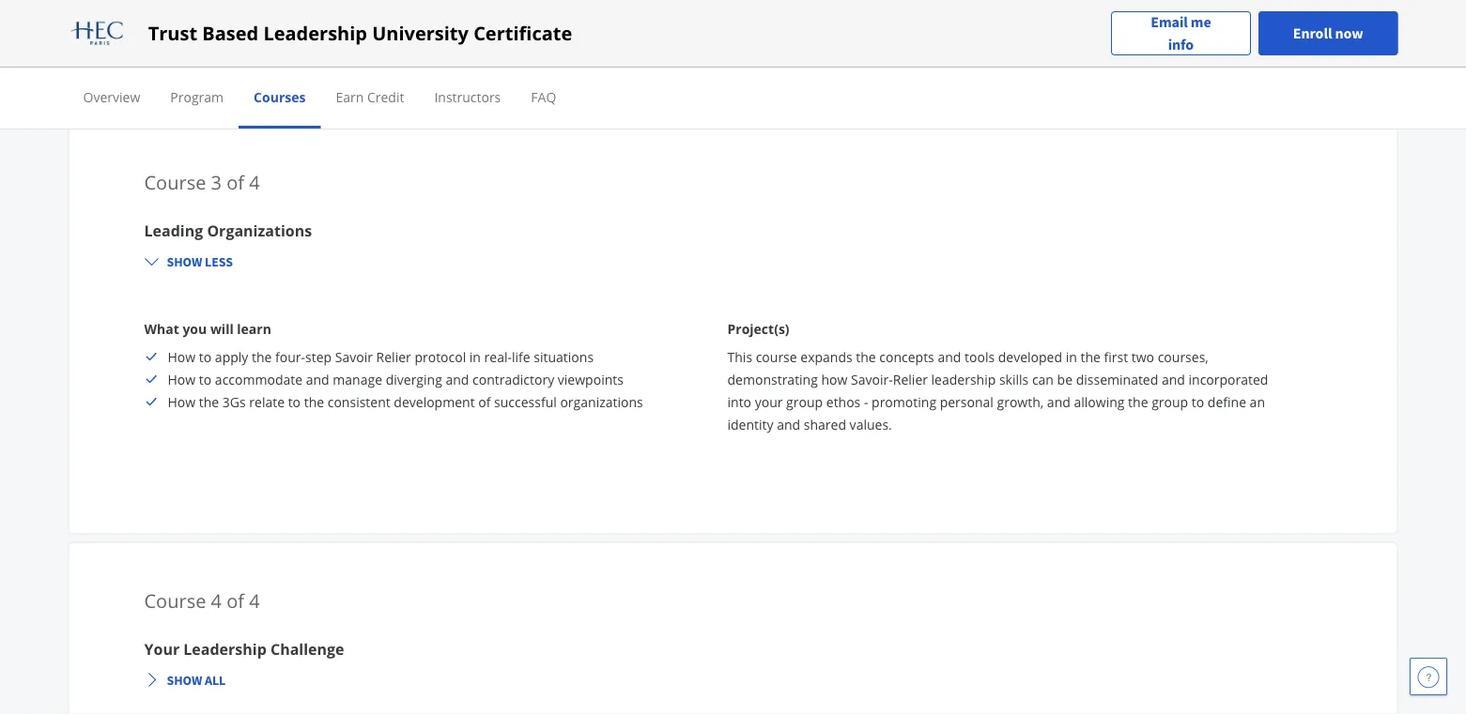 Task type: locate. For each thing, give the bounding box(es) containing it.
course
[[144, 170, 206, 196], [144, 589, 206, 614]]

to left define
[[1192, 394, 1204, 412]]

2 vertical spatial how
[[168, 394, 196, 412]]

how for how the 3gs relate to the consistent development of successful organizations
[[168, 394, 196, 412]]

3 how from the top
[[168, 394, 196, 412]]

the left first
[[1080, 349, 1101, 366]]

of right 3
[[227, 170, 244, 196]]

1 vertical spatial of
[[478, 394, 491, 412]]

tools
[[965, 349, 995, 366]]

courses
[[254, 88, 306, 106]]

and down your in the bottom right of the page
[[777, 416, 800, 434]]

0 vertical spatial relier
[[376, 349, 411, 366]]

courses,
[[1158, 349, 1208, 366]]

relier inside this course expands the concepts and tools developed in the first two courses, demonstrating how savoir-relier leadership skills can be disseminated and incorporated into your group ethos - promoting personal growth, and allowing the group to define an identity and shared values.
[[893, 371, 928, 389]]

how for how to accommodate and manage diverging and contradictory viewpoints
[[168, 371, 196, 389]]

relier down concepts
[[893, 371, 928, 389]]

consistent
[[328, 394, 390, 412]]

all
[[205, 672, 226, 689]]

2 group from the left
[[1152, 394, 1188, 412]]

earn credit
[[336, 88, 404, 106]]

0 horizontal spatial group
[[786, 394, 823, 412]]

1 how from the top
[[168, 349, 196, 366]]

trust based leadership university certificate
[[148, 20, 572, 46]]

how
[[168, 349, 196, 366], [168, 371, 196, 389], [168, 394, 196, 412]]

you
[[183, 320, 207, 338]]

learn
[[237, 320, 271, 338]]

ethos
[[826, 394, 861, 412]]

1 horizontal spatial relier
[[893, 371, 928, 389]]

enroll
[[1293, 24, 1332, 43]]

0 vertical spatial course
[[144, 170, 206, 196]]

show less button
[[137, 245, 240, 279]]

show inside dropdown button
[[167, 672, 202, 689]]

show inside show less dropdown button
[[167, 253, 202, 270]]

apply
[[215, 349, 248, 366]]

to right relate
[[288, 394, 301, 412]]

and up leadership
[[938, 349, 961, 366]]

the up accommodate
[[252, 349, 272, 366]]

an
[[1250, 394, 1265, 412]]

values.
[[850, 416, 892, 434]]

identity
[[727, 416, 773, 434]]

course for course 4 of 4
[[144, 589, 206, 614]]

1 vertical spatial show
[[167, 672, 202, 689]]

real-
[[484, 349, 512, 366]]

leadership up all
[[183, 639, 267, 659]]

group up shared
[[786, 394, 823, 412]]

2 how from the top
[[168, 371, 196, 389]]

email me info button
[[1111, 11, 1251, 56]]

overview
[[83, 88, 140, 106]]

skills
[[999, 371, 1029, 389]]

trust
[[148, 20, 197, 46]]

course
[[756, 349, 797, 366]]

viewpoints
[[558, 371, 624, 389]]

course 3 of 4
[[144, 170, 260, 196]]

1 course from the top
[[144, 170, 206, 196]]

show less
[[167, 253, 233, 270]]

group
[[786, 394, 823, 412], [1152, 394, 1188, 412]]

email
[[1151, 13, 1188, 31]]

0 vertical spatial how
[[168, 349, 196, 366]]

will
[[210, 320, 234, 338]]

email me info
[[1151, 13, 1211, 54]]

in
[[469, 349, 481, 366], [1066, 349, 1077, 366]]

show left all
[[167, 672, 202, 689]]

how to apply the four-step savoir relier protocol in real-life situations
[[168, 349, 594, 366]]

and down courses,
[[1162, 371, 1185, 389]]

define
[[1208, 394, 1246, 412]]

2 in from the left
[[1066, 349, 1077, 366]]

1 horizontal spatial group
[[1152, 394, 1188, 412]]

incorporated
[[1189, 371, 1268, 389]]

shared
[[804, 416, 846, 434]]

and down step
[[306, 371, 329, 389]]

2 vertical spatial of
[[227, 589, 244, 614]]

personal
[[940, 394, 994, 412]]

0 vertical spatial show
[[167, 253, 202, 270]]

certificate menu element
[[68, 68, 1398, 129]]

credit
[[367, 88, 404, 106]]

hec paris image
[[68, 18, 126, 48]]

overview link
[[83, 88, 140, 106]]

of down contradictory
[[478, 394, 491, 412]]

4 for 4
[[249, 589, 260, 614]]

challenge
[[270, 639, 344, 659]]

the left 3gs
[[199, 394, 219, 412]]

to
[[199, 349, 212, 366], [199, 371, 212, 389], [288, 394, 301, 412], [1192, 394, 1204, 412]]

the
[[252, 349, 272, 366], [856, 349, 876, 366], [1080, 349, 1101, 366], [199, 394, 219, 412], [304, 394, 324, 412], [1128, 394, 1148, 412]]

in up be on the right bottom of page
[[1066, 349, 1077, 366]]

1 vertical spatial course
[[144, 589, 206, 614]]

2 show from the top
[[167, 672, 202, 689]]

how to accommodate and manage diverging and contradictory viewpoints
[[168, 371, 624, 389]]

of for course 4 of 4
[[227, 589, 244, 614]]

leadership
[[263, 20, 367, 46], [183, 639, 267, 659]]

group down courses,
[[1152, 394, 1188, 412]]

show all
[[167, 672, 226, 689]]

1 show from the top
[[167, 253, 202, 270]]

of up your leadership challenge
[[227, 589, 244, 614]]

and
[[938, 349, 961, 366], [306, 371, 329, 389], [446, 371, 469, 389], [1162, 371, 1185, 389], [1047, 394, 1070, 412], [777, 416, 800, 434]]

to left apply
[[199, 349, 212, 366]]

relier up the how to accommodate and manage diverging and contradictory viewpoints
[[376, 349, 411, 366]]

in left real-
[[469, 349, 481, 366]]

course left 3
[[144, 170, 206, 196]]

2 course from the top
[[144, 589, 206, 614]]

show down leading
[[167, 253, 202, 270]]

to down what you will learn
[[199, 371, 212, 389]]

life
[[512, 349, 530, 366]]

0 horizontal spatial in
[[469, 349, 481, 366]]

1 vertical spatial how
[[168, 371, 196, 389]]

1 vertical spatial relier
[[893, 371, 928, 389]]

leadership up earn
[[263, 20, 367, 46]]

4 for 3
[[249, 170, 260, 196]]

relate
[[249, 394, 285, 412]]

1 horizontal spatial in
[[1066, 349, 1077, 366]]

show
[[167, 253, 202, 270], [167, 672, 202, 689]]

relier
[[376, 349, 411, 366], [893, 371, 928, 389]]

and down be on the right bottom of page
[[1047, 394, 1070, 412]]

earn
[[336, 88, 364, 106]]

leadership
[[931, 371, 996, 389]]

show for show less
[[167, 253, 202, 270]]

instructors
[[434, 88, 501, 106]]

1 vertical spatial leadership
[[183, 639, 267, 659]]

course up your
[[144, 589, 206, 614]]

0 vertical spatial of
[[227, 170, 244, 196]]

enroll now
[[1293, 24, 1363, 43]]

me
[[1191, 13, 1211, 31]]

what you will learn
[[144, 320, 271, 338]]



Task type: vqa. For each thing, say whether or not it's contained in the screenshot.
a inside in this module, you will learn about the different types of web developers and the roles and responsibilities of front-end, back-end, and full-stack developers. you will take a first look at the core technologies of html, css, and javascript and explore the concepts that underpin how the internet works.
no



Task type: describe. For each thing, give the bounding box(es) containing it.
now
[[1335, 24, 1363, 43]]

your leadership challenge
[[144, 639, 344, 659]]

info
[[1168, 35, 1194, 54]]

step
[[305, 349, 332, 366]]

concepts
[[879, 349, 934, 366]]

disseminated
[[1076, 371, 1158, 389]]

demonstrating
[[727, 371, 818, 389]]

growth,
[[997, 394, 1044, 412]]

accommodate
[[215, 371, 302, 389]]

the down disseminated
[[1128, 394, 1148, 412]]

courses link
[[254, 88, 306, 106]]

development
[[394, 394, 475, 412]]

protocol
[[415, 349, 466, 366]]

program link
[[170, 88, 224, 106]]

expands
[[800, 349, 852, 366]]

the up savoir-
[[856, 349, 876, 366]]

to inside this course expands the concepts and tools developed in the first two courses, demonstrating how savoir-relier leadership skills can be disseminated and incorporated into your group ethos - promoting personal growth, and allowing the group to define an identity and shared values.
[[1192, 394, 1204, 412]]

and down protocol
[[446, 371, 469, 389]]

first
[[1104, 349, 1128, 366]]

1 in from the left
[[469, 349, 481, 366]]

diverging
[[386, 371, 442, 389]]

0 vertical spatial leadership
[[263, 20, 367, 46]]

what
[[144, 320, 179, 338]]

university
[[372, 20, 469, 46]]

be
[[1057, 371, 1073, 389]]

your
[[144, 639, 180, 659]]

allowing
[[1074, 394, 1125, 412]]

this course expands the concepts and tools developed in the first two courses, demonstrating how savoir-relier leadership skills can be disseminated and incorporated into your group ethos - promoting personal growth, and allowing the group to define an identity and shared values.
[[727, 349, 1268, 434]]

1 group from the left
[[786, 394, 823, 412]]

leading organizations
[[144, 220, 312, 241]]

in inside this course expands the concepts and tools developed in the first two courses, demonstrating how savoir-relier leadership skills can be disseminated and incorporated into your group ethos - promoting personal growth, and allowing the group to define an identity and shared values.
[[1066, 349, 1077, 366]]

promoting
[[872, 394, 936, 412]]

course for course 3 of 4
[[144, 170, 206, 196]]

situations
[[534, 349, 594, 366]]

four-
[[275, 349, 305, 366]]

two
[[1131, 349, 1154, 366]]

instructors link
[[434, 88, 501, 106]]

less
[[205, 253, 233, 270]]

organizations
[[560, 394, 643, 412]]

-
[[864, 394, 868, 412]]

this
[[727, 349, 752, 366]]

the left the consistent
[[304, 394, 324, 412]]

3
[[211, 170, 222, 196]]

can
[[1032, 371, 1054, 389]]

successful
[[494, 394, 557, 412]]

of for course 3 of 4
[[227, 170, 244, 196]]

savoir
[[335, 349, 373, 366]]

how
[[821, 371, 848, 389]]

show for show all
[[167, 672, 202, 689]]

based
[[202, 20, 258, 46]]

into
[[727, 394, 751, 412]]

contradictory
[[472, 371, 554, 389]]

0 horizontal spatial relier
[[376, 349, 411, 366]]

enroll now button
[[1258, 11, 1398, 55]]

3gs
[[222, 394, 246, 412]]

help center image
[[1417, 666, 1440, 688]]

manage
[[333, 371, 382, 389]]

project(s)
[[727, 320, 789, 338]]

developed
[[998, 349, 1062, 366]]

faq link
[[531, 88, 556, 106]]

earn credit link
[[336, 88, 404, 106]]

leading
[[144, 220, 203, 241]]

certificate
[[473, 20, 572, 46]]

organizations
[[207, 220, 312, 241]]

program
[[170, 88, 224, 106]]

how the 3gs relate to the consistent development of successful organizations
[[168, 394, 643, 412]]

your
[[755, 394, 783, 412]]

how for how to apply the four-step savoir relier protocol in real-life situations
[[168, 349, 196, 366]]

course 4 of 4
[[144, 589, 260, 614]]

savoir-
[[851, 371, 893, 389]]

faq
[[531, 88, 556, 106]]

show all button
[[137, 664, 233, 698]]



